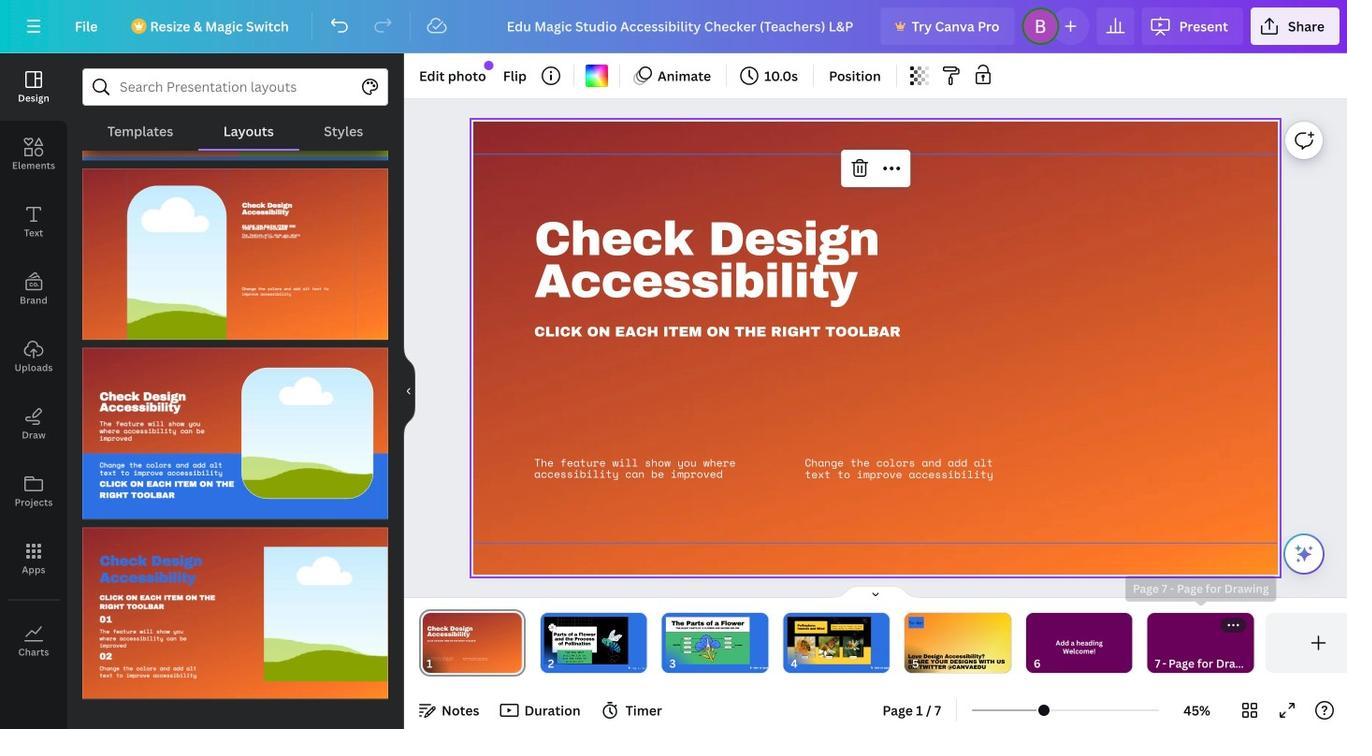 Task type: locate. For each thing, give the bounding box(es) containing it.
Search Presentation layouts search field
[[120, 69, 351, 105]]

main menu bar
[[0, 0, 1348, 53]]

side panel tab list
[[0, 53, 67, 675]]

Page title text field
[[441, 654, 448, 673]]

no colour image
[[586, 65, 608, 87]]

Design title text field
[[492, 7, 874, 45]]

hide image
[[403, 346, 416, 436]]

page 1 image
[[419, 613, 526, 673]]



Task type: vqa. For each thing, say whether or not it's contained in the screenshot.
Login &
no



Task type: describe. For each thing, give the bounding box(es) containing it.
canva assistant image
[[1293, 543, 1316, 565]]

hide pages image
[[831, 585, 921, 600]]



